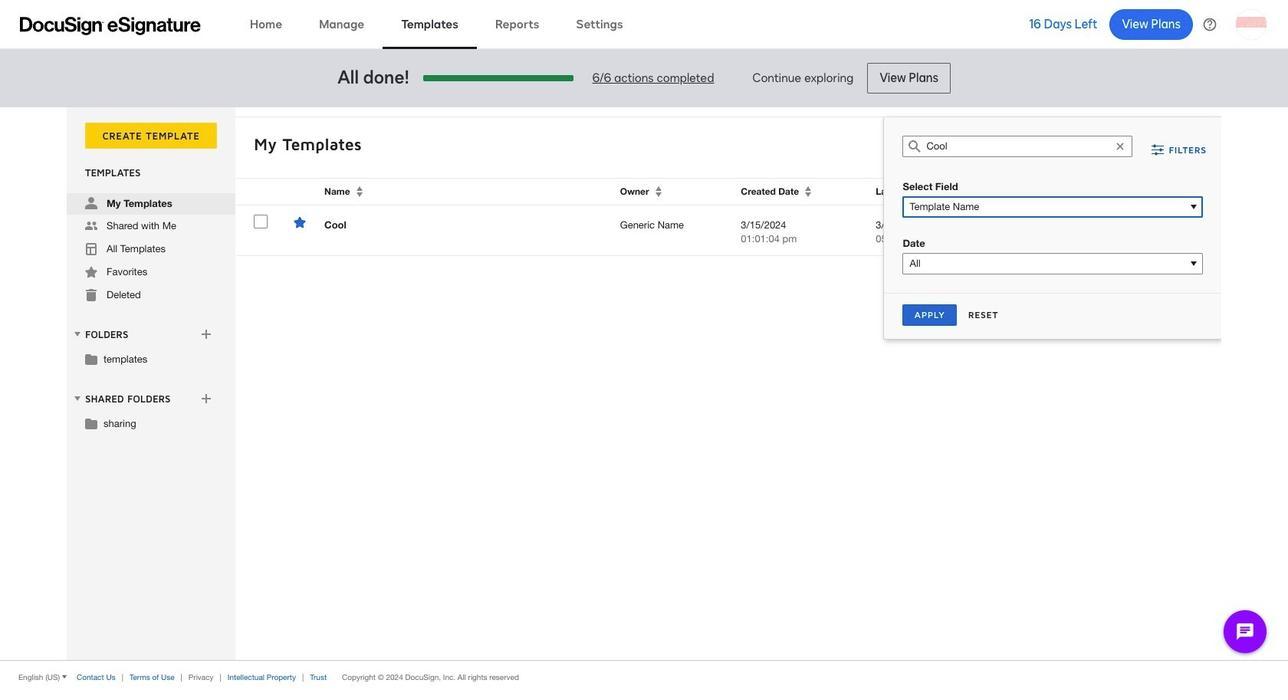Task type: vqa. For each thing, say whether or not it's contained in the screenshot.
TRASH Icon
yes



Task type: describe. For each thing, give the bounding box(es) containing it.
star filled image
[[85, 266, 97, 278]]

secondary navigation region
[[67, 107, 1226, 660]]

user image
[[85, 197, 97, 209]]

more info region
[[0, 660, 1288, 693]]

trash image
[[85, 289, 97, 301]]

view shared folders image
[[71, 393, 84, 405]]

view folders image
[[71, 328, 84, 340]]

your uploaded profile image image
[[1236, 9, 1267, 39]]

shared image
[[85, 220, 97, 232]]

Search My Templates text field
[[927, 137, 1109, 156]]

folder image
[[85, 417, 97, 429]]



Task type: locate. For each thing, give the bounding box(es) containing it.
templates image
[[85, 243, 97, 255]]

remove cool from favorites image
[[294, 216, 306, 229]]

folder image
[[85, 353, 97, 365]]

docusign esignature image
[[20, 16, 201, 35]]



